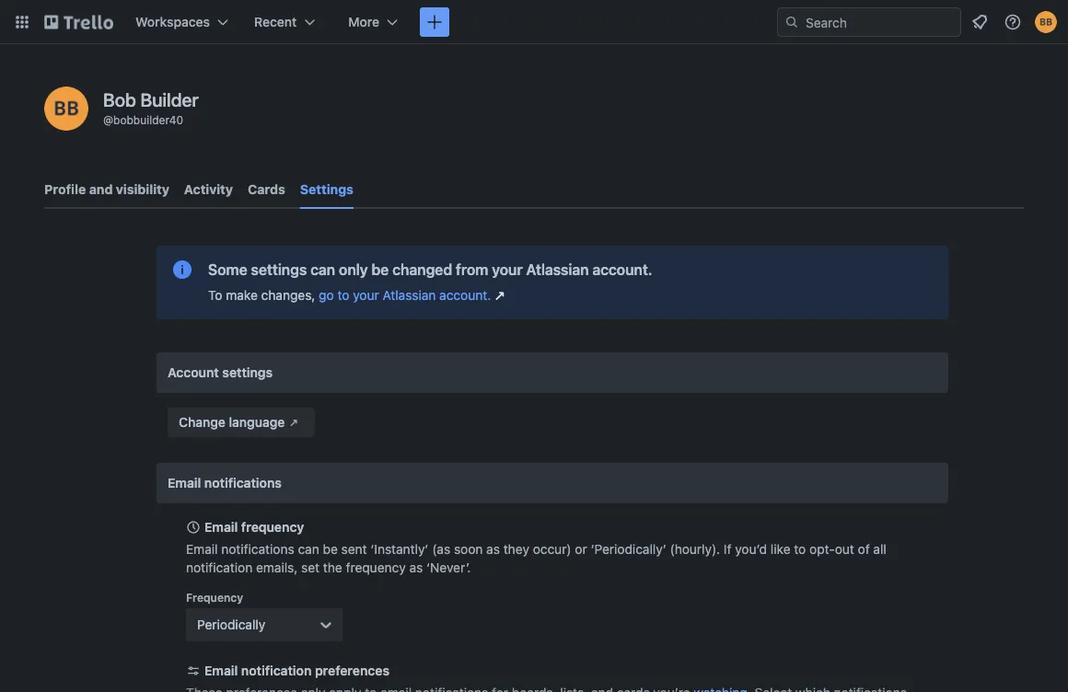 Task type: locate. For each thing, give the bounding box(es) containing it.
0 horizontal spatial your
[[353, 288, 379, 303]]

or
[[575, 542, 587, 557]]

@
[[103, 113, 113, 126]]

your right from
[[492, 261, 523, 279]]

0 vertical spatial your
[[492, 261, 523, 279]]

email down 'email notifications'
[[204, 520, 238, 535]]

1 vertical spatial your
[[353, 288, 379, 303]]

cards
[[248, 182, 285, 197]]

1 horizontal spatial frequency
[[346, 560, 406, 576]]

builder
[[140, 88, 199, 110]]

preferences
[[315, 664, 390, 679]]

Search field
[[799, 8, 961, 36]]

activity link
[[184, 173, 233, 206]]

change language link
[[168, 408, 314, 438]]

1 vertical spatial to
[[794, 542, 806, 557]]

settings link
[[300, 173, 354, 209]]

settings up change language link on the left bottom
[[222, 365, 273, 380]]

1 horizontal spatial to
[[794, 542, 806, 557]]

search image
[[785, 15, 799, 29]]

email up frequency
[[186, 542, 218, 557]]

0 vertical spatial notifications
[[204, 476, 282, 491]]

the
[[323, 560, 342, 576]]

notification inside email notifications can be sent 'instantly' (as soon as they occur) or 'periodically' (hourly). if you'd like to opt-out of all notification emails, set the frequency as 'never'.
[[186, 560, 253, 576]]

email down change
[[168, 476, 201, 491]]

activity
[[184, 182, 233, 197]]

can inside email notifications can be sent 'instantly' (as soon as they occur) or 'periodically' (hourly). if you'd like to opt-out of all notification emails, set the frequency as 'never'.
[[298, 542, 319, 557]]

settings
[[251, 261, 307, 279], [222, 365, 273, 380]]

frequency up "emails,"
[[241, 520, 304, 535]]

more button
[[337, 7, 409, 37]]

settings up changes,
[[251, 261, 307, 279]]

0 vertical spatial can
[[310, 261, 335, 279]]

be right only at the left top of page
[[372, 261, 389, 279]]

profile and visibility link
[[44, 173, 169, 206]]

bob builder @ bobbuilder40
[[103, 88, 199, 126]]

atlassian down changed
[[383, 288, 436, 303]]

bob builder (bobbuilder40) image
[[44, 87, 88, 131]]

settings for account
[[222, 365, 273, 380]]

from
[[456, 261, 488, 279]]

0 vertical spatial settings
[[251, 261, 307, 279]]

email notifications can be sent 'instantly' (as soon as they occur) or 'periodically' (hourly). if you'd like to opt-out of all notification emails, set the frequency as 'never'.
[[186, 542, 887, 576]]

1 horizontal spatial atlassian
[[526, 261, 589, 279]]

email down the periodically
[[204, 664, 238, 679]]

your down only at the left top of page
[[353, 288, 379, 303]]

1 horizontal spatial your
[[492, 261, 523, 279]]

1 horizontal spatial as
[[486, 542, 500, 557]]

atlassian
[[526, 261, 589, 279], [383, 288, 436, 303]]

create board or workspace image
[[426, 13, 444, 31]]

to right go
[[338, 288, 349, 303]]

as down 'instantly'
[[409, 560, 423, 576]]

to inside email notifications can be sent 'instantly' (as soon as they occur) or 'periodically' (hourly). if you'd like to opt-out of all notification emails, set the frequency as 'never'.
[[794, 542, 806, 557]]

as left they
[[486, 542, 500, 557]]

be
[[372, 261, 389, 279], [323, 542, 338, 557]]

set
[[301, 560, 320, 576]]

your
[[492, 261, 523, 279], [353, 288, 379, 303]]

can up go
[[310, 261, 335, 279]]

1 vertical spatial can
[[298, 542, 319, 557]]

more
[[348, 14, 380, 29]]

can
[[310, 261, 335, 279], [298, 542, 319, 557]]

notifications
[[204, 476, 282, 491], [221, 542, 294, 557]]

email inside email notifications can be sent 'instantly' (as soon as they occur) or 'periodically' (hourly). if you'd like to opt-out of all notification emails, set the frequency as 'never'.
[[186, 542, 218, 557]]

0 vertical spatial notification
[[186, 560, 253, 576]]

change
[[179, 415, 226, 430]]

1 vertical spatial atlassian
[[383, 288, 436, 303]]

0 horizontal spatial atlassian
[[383, 288, 436, 303]]

0 vertical spatial account.
[[593, 261, 653, 279]]

frequency inside email notifications can be sent 'instantly' (as soon as they occur) or 'periodically' (hourly). if you'd like to opt-out of all notification emails, set the frequency as 'never'.
[[346, 560, 406, 576]]

0 vertical spatial frequency
[[241, 520, 304, 535]]

bobbuilder40
[[113, 113, 183, 126]]

(hourly).
[[670, 542, 720, 557]]

0 vertical spatial to
[[338, 288, 349, 303]]

to right like
[[794, 542, 806, 557]]

sent
[[341, 542, 367, 557]]

email
[[168, 476, 201, 491], [204, 520, 238, 535], [186, 542, 218, 557], [204, 664, 238, 679]]

to
[[338, 288, 349, 303], [794, 542, 806, 557]]

0 horizontal spatial be
[[323, 542, 338, 557]]

'never'.
[[426, 560, 471, 576]]

1 vertical spatial account.
[[440, 288, 491, 303]]

settings
[[300, 182, 354, 197]]

notification up frequency
[[186, 560, 253, 576]]

frequency
[[186, 591, 243, 604]]

atlassian right from
[[526, 261, 589, 279]]

notifications up the email frequency
[[204, 476, 282, 491]]

notifications inside email notifications can be sent 'instantly' (as soon as they occur) or 'periodically' (hourly). if you'd like to opt-out of all notification emails, set the frequency as 'never'.
[[221, 542, 294, 557]]

1 vertical spatial as
[[409, 560, 423, 576]]

1 vertical spatial notifications
[[221, 542, 294, 557]]

0 horizontal spatial to
[[338, 288, 349, 303]]

0 notifications image
[[969, 11, 991, 33]]

can up set
[[298, 542, 319, 557]]

notification
[[186, 560, 253, 576], [241, 664, 312, 679]]

can for settings
[[310, 261, 335, 279]]

0 vertical spatial be
[[372, 261, 389, 279]]

1 vertical spatial settings
[[222, 365, 273, 380]]

1 vertical spatial be
[[323, 542, 338, 557]]

notifications down the email frequency
[[221, 542, 294, 557]]

bob
[[103, 88, 136, 110]]

0 vertical spatial atlassian
[[526, 261, 589, 279]]

(as
[[432, 542, 451, 557]]

recent
[[254, 14, 297, 29]]

profile
[[44, 182, 86, 197]]

as
[[486, 542, 500, 557], [409, 560, 423, 576]]

frequency down "sent"
[[346, 560, 406, 576]]

some settings can only be changed from your atlassian account.
[[208, 261, 653, 279]]

1 vertical spatial frequency
[[346, 560, 406, 576]]

recent button
[[243, 7, 326, 37]]

workspaces button
[[124, 7, 240, 37]]

frequency
[[241, 520, 304, 535], [346, 560, 406, 576]]

settings for some
[[251, 261, 307, 279]]

0 vertical spatial as
[[486, 542, 500, 557]]

visibility
[[116, 182, 169, 197]]

be up 'the'
[[323, 542, 338, 557]]

0 horizontal spatial as
[[409, 560, 423, 576]]

account.
[[593, 261, 653, 279], [440, 288, 491, 303]]

notification down the periodically
[[241, 664, 312, 679]]

email for email frequency
[[204, 520, 238, 535]]

email for email notification preferences
[[204, 664, 238, 679]]

your inside go to your atlassian account. link
[[353, 288, 379, 303]]

1 horizontal spatial be
[[372, 261, 389, 279]]

you'd
[[735, 542, 767, 557]]

changes,
[[261, 288, 315, 303]]

notifications for email notifications can be sent 'instantly' (as soon as they occur) or 'periodically' (hourly). if you'd like to opt-out of all notification emails, set the frequency as 'never'.
[[221, 542, 294, 557]]



Task type: vqa. For each thing, say whether or not it's contained in the screenshot.
the bottommost ACCOUNT.
yes



Task type: describe. For each thing, give the bounding box(es) containing it.
go to your atlassian account.
[[319, 288, 491, 303]]

only
[[339, 261, 368, 279]]

profile and visibility
[[44, 182, 169, 197]]

account
[[168, 365, 219, 380]]

of
[[858, 542, 870, 557]]

go to your atlassian account. link
[[319, 286, 510, 305]]

email for email notifications
[[168, 476, 201, 491]]

1 horizontal spatial account.
[[593, 261, 653, 279]]

opt-
[[810, 542, 835, 557]]

bob builder (bobbuilder40) image
[[1035, 11, 1057, 33]]

if
[[724, 542, 732, 557]]

can for notifications
[[298, 542, 319, 557]]

email notification preferences
[[204, 664, 390, 679]]

to make changes,
[[208, 288, 319, 303]]

and
[[89, 182, 113, 197]]

'periodically'
[[591, 542, 667, 557]]

primary element
[[0, 0, 1068, 44]]

to
[[208, 288, 222, 303]]

all
[[874, 542, 887, 557]]

make
[[226, 288, 258, 303]]

email notifications
[[168, 476, 282, 491]]

they
[[504, 542, 530, 557]]

out
[[835, 542, 855, 557]]

occur)
[[533, 542, 572, 557]]

changed
[[392, 261, 452, 279]]

sm image
[[285, 414, 303, 432]]

1 vertical spatial notification
[[241, 664, 312, 679]]

cards link
[[248, 173, 285, 206]]

0 horizontal spatial account.
[[440, 288, 491, 303]]

language
[[229, 415, 285, 430]]

change language
[[179, 415, 285, 430]]

open information menu image
[[1004, 13, 1022, 31]]

0 horizontal spatial frequency
[[241, 520, 304, 535]]

account settings
[[168, 365, 273, 380]]

soon
[[454, 542, 483, 557]]

email frequency
[[204, 520, 304, 535]]

workspaces
[[135, 14, 210, 29]]

go
[[319, 288, 334, 303]]

'instantly'
[[371, 542, 429, 557]]

back to home image
[[44, 7, 113, 37]]

to inside go to your atlassian account. link
[[338, 288, 349, 303]]

periodically
[[197, 618, 265, 633]]

emails,
[[256, 560, 298, 576]]

notifications for email notifications
[[204, 476, 282, 491]]

be inside email notifications can be sent 'instantly' (as soon as they occur) or 'periodically' (hourly). if you'd like to opt-out of all notification emails, set the frequency as 'never'.
[[323, 542, 338, 557]]

email for email notifications can be sent 'instantly' (as soon as they occur) or 'periodically' (hourly). if you'd like to opt-out of all notification emails, set the frequency as 'never'.
[[186, 542, 218, 557]]

like
[[771, 542, 791, 557]]

some
[[208, 261, 247, 279]]



